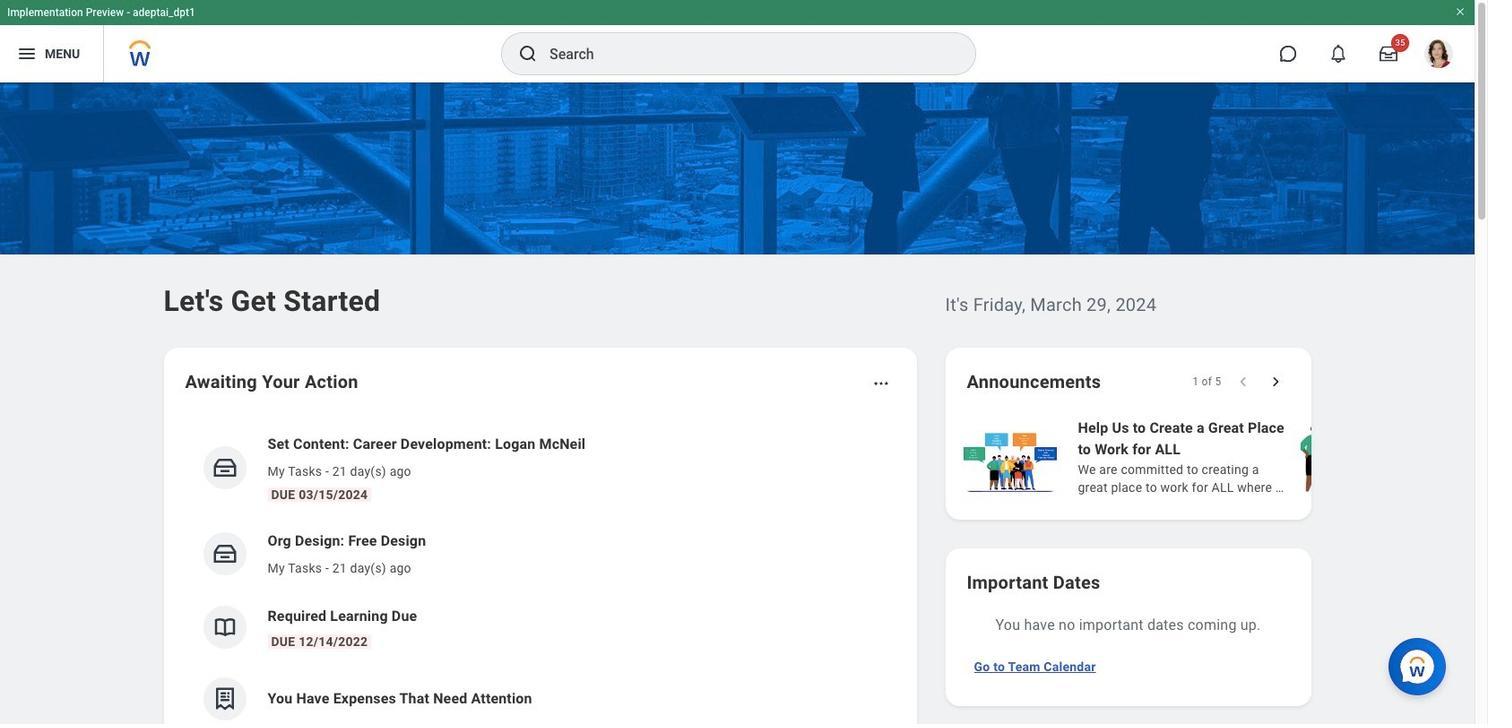 Task type: locate. For each thing, give the bounding box(es) containing it.
notifications large image
[[1330, 45, 1348, 63]]

related actions image
[[872, 375, 890, 393]]

chevron right small image
[[1267, 373, 1285, 391]]

status
[[1193, 375, 1222, 389]]

1 vertical spatial inbox image
[[211, 541, 238, 568]]

inbox image
[[211, 455, 238, 482], [211, 541, 238, 568]]

banner
[[0, 0, 1475, 83]]

profile logan mcneil image
[[1425, 39, 1454, 72]]

0 vertical spatial inbox image
[[211, 455, 238, 482]]

list
[[960, 416, 1489, 499], [185, 420, 896, 725]]

chevron left small image
[[1235, 373, 1252, 391]]

main content
[[0, 83, 1489, 725]]

1 horizontal spatial list
[[960, 416, 1489, 499]]

0 horizontal spatial list
[[185, 420, 896, 725]]



Task type: vqa. For each thing, say whether or not it's contained in the screenshot.
expand table icon
no



Task type: describe. For each thing, give the bounding box(es) containing it.
1 inbox image from the top
[[211, 455, 238, 482]]

justify image
[[16, 43, 38, 65]]

search image
[[517, 43, 539, 65]]

2 inbox image from the top
[[211, 541, 238, 568]]

dashboard expenses image
[[211, 686, 238, 713]]

book open image
[[211, 614, 238, 641]]

close environment banner image
[[1456, 6, 1466, 17]]

inbox large image
[[1380, 45, 1398, 63]]

Search Workday  search field
[[550, 34, 939, 74]]



